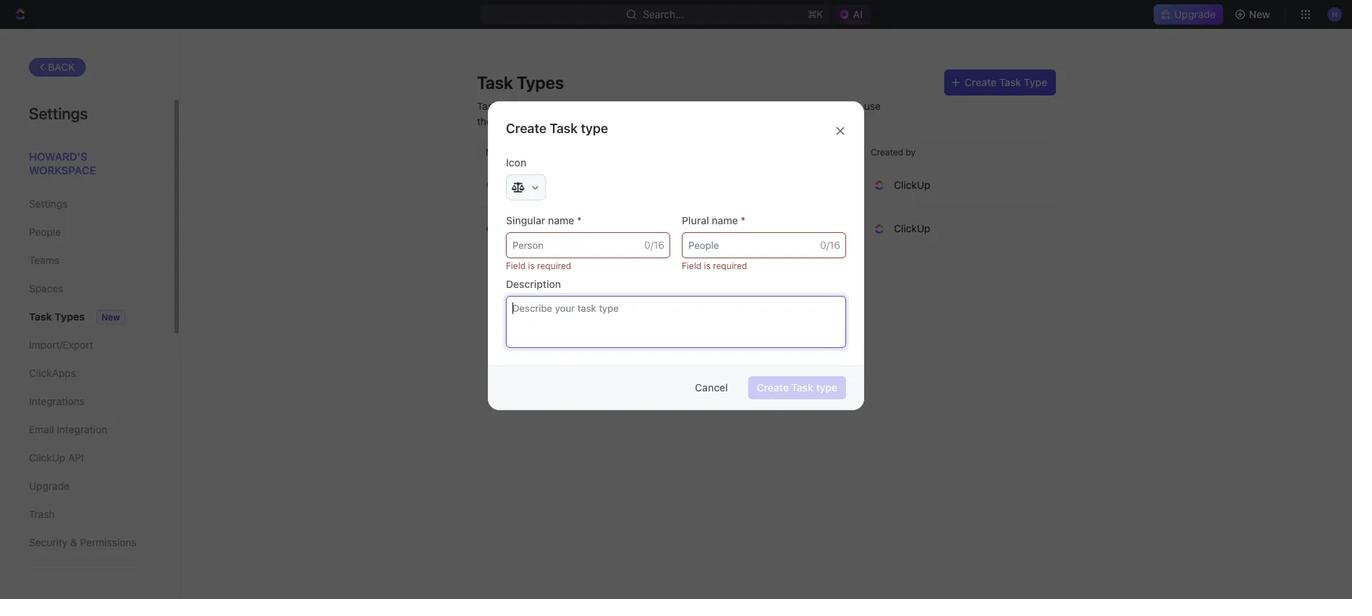 Task type: describe. For each thing, give the bounding box(es) containing it.
customize
[[677, 100, 727, 112]]

things
[[519, 115, 548, 127]]

in
[[624, 100, 633, 112]]

cancel
[[695, 382, 728, 394]]

People field
[[682, 232, 846, 258]]

icon
[[506, 157, 526, 169]]

spaces link
[[29, 277, 144, 301]]

field is required for singular
[[506, 261, 571, 271]]

settings inside settings link
[[29, 198, 68, 210]]

trash link
[[29, 502, 144, 527]]

0 vertical spatial types
[[517, 72, 564, 93]]

clickapps link
[[29, 361, 144, 386]]

1 vertical spatial create
[[506, 120, 547, 136]]

teams link
[[29, 248, 144, 273]]

by
[[906, 147, 916, 157]]

&
[[70, 537, 77, 549]]

spaces
[[29, 283, 63, 295]]

field for plural name
[[682, 261, 701, 271]]

plural name *
[[682, 215, 745, 227]]

email integration link
[[29, 418, 144, 442]]

clickup api
[[29, 452, 84, 464]]

security & permissions link
[[29, 531, 144, 555]]

task inside "settings" element
[[29, 311, 52, 323]]

tasks can be used for anything in clickup. customize names and icons of tasks to use them for things like epics, customers, people, invoices, 1on1s.
[[477, 100, 881, 127]]

name for singular
[[548, 215, 574, 227]]

create task type
[[965, 76, 1047, 88]]

used
[[540, 100, 563, 112]]

is for plural
[[704, 261, 711, 271]]

1 settings from the top
[[29, 104, 88, 122]]

security & permissions
[[29, 537, 136, 549]]

2 tasks from the left
[[823, 100, 849, 112]]

0 vertical spatial for
[[566, 100, 579, 112]]

clickup inside "settings" element
[[29, 452, 65, 464]]

scale balanced image
[[512, 182, 524, 192]]

task types inside "settings" element
[[29, 311, 85, 323]]

clickup for task
[[894, 179, 930, 191]]

new inside "settings" element
[[101, 312, 120, 322]]

1 tasks from the left
[[477, 100, 503, 112]]

be
[[526, 100, 537, 112]]

howard's workspace
[[29, 150, 96, 177]]

back link
[[29, 58, 86, 77]]

* for singular name *
[[577, 215, 582, 227]]

field is required for plural
[[682, 261, 747, 271]]

new button
[[1229, 3, 1279, 26]]

howard's
[[29, 150, 87, 163]]

types inside "settings" element
[[55, 311, 85, 323]]

⌘k
[[808, 8, 823, 20]]

people,
[[656, 115, 691, 127]]

email integration
[[29, 424, 107, 436]]

0 horizontal spatial type
[[581, 120, 608, 136]]

to
[[852, 100, 861, 112]]

0 vertical spatial upgrade
[[1174, 8, 1216, 20]]

0 vertical spatial create
[[965, 76, 997, 88]]

integration
[[57, 424, 107, 436]]

of
[[811, 100, 820, 112]]

2 vertical spatial create
[[757, 382, 789, 394]]

(default)
[[534, 180, 569, 190]]

plural
[[682, 215, 709, 227]]

1 vertical spatial for
[[504, 115, 517, 127]]

type inside button
[[816, 382, 837, 394]]



Task type: vqa. For each thing, say whether or not it's contained in the screenshot.
Local time 2:16 pm
no



Task type: locate. For each thing, give the bounding box(es) containing it.
2 name from the left
[[712, 215, 738, 227]]

0/16
[[644, 239, 664, 251], [820, 239, 840, 251]]

*
[[577, 215, 582, 227], [741, 215, 745, 227]]

1 vertical spatial clickup
[[894, 223, 930, 235]]

integrations link
[[29, 389, 144, 414]]

2 field is required from the left
[[682, 261, 747, 271]]

0 horizontal spatial create task type
[[506, 120, 608, 136]]

1 horizontal spatial upgrade link
[[1154, 4, 1223, 25]]

task types up import/export
[[29, 311, 85, 323]]

1 name from the left
[[548, 215, 574, 227]]

name right plural
[[712, 215, 738, 227]]

anything
[[581, 100, 622, 112]]

create left type in the right top of the page
[[965, 76, 997, 88]]

tasks up them
[[477, 100, 503, 112]]

1 vertical spatial task types
[[29, 311, 85, 323]]

1 field from the left
[[506, 261, 526, 271]]

task types
[[477, 72, 564, 93], [29, 311, 85, 323]]

0 horizontal spatial task types
[[29, 311, 85, 323]]

upgrade link left new "button"
[[1154, 4, 1223, 25]]

invoices,
[[694, 115, 735, 127]]

people
[[29, 226, 61, 238]]

2 vertical spatial clickup
[[29, 452, 65, 464]]

name
[[486, 147, 509, 157]]

1 vertical spatial types
[[55, 311, 85, 323]]

for up epics,
[[566, 100, 579, 112]]

created
[[871, 147, 903, 157]]

Person field
[[506, 232, 670, 258]]

1on1s.
[[738, 115, 766, 127]]

1 horizontal spatial create
[[757, 382, 789, 394]]

0 vertical spatial create task type
[[506, 120, 608, 136]]

clickup for milestone
[[894, 223, 930, 235]]

upgrade link down clickup api link
[[29, 474, 144, 499]]

clickup.
[[635, 100, 675, 112]]

is down plural name * on the right top of the page
[[704, 261, 711, 271]]

clickup api link
[[29, 446, 144, 470]]

2 is from the left
[[704, 261, 711, 271]]

milestone
[[509, 223, 555, 235]]

search...
[[643, 8, 684, 20]]

* up people field
[[741, 215, 745, 227]]

1 horizontal spatial field is required
[[682, 261, 747, 271]]

0 vertical spatial type
[[581, 120, 608, 136]]

0 vertical spatial upgrade link
[[1154, 4, 1223, 25]]

0/16 for singular name *
[[644, 239, 664, 251]]

and
[[763, 100, 780, 112]]

clickapps
[[29, 367, 76, 379]]

security
[[29, 537, 67, 549]]

created by
[[871, 147, 916, 157]]

required for singular
[[537, 261, 571, 271]]

type
[[1024, 76, 1047, 88]]

description
[[506, 278, 561, 290]]

task (default)
[[509, 179, 569, 191]]

1 horizontal spatial name
[[712, 215, 738, 227]]

1 horizontal spatial tasks
[[823, 100, 849, 112]]

import/export link
[[29, 333, 144, 358]]

1 vertical spatial type
[[816, 382, 837, 394]]

0 horizontal spatial field
[[506, 261, 526, 271]]

new
[[1249, 8, 1270, 20], [101, 312, 120, 322]]

2 field from the left
[[682, 261, 701, 271]]

1 horizontal spatial for
[[566, 100, 579, 112]]

names
[[729, 100, 760, 112]]

0 vertical spatial new
[[1249, 8, 1270, 20]]

name
[[548, 215, 574, 227], [712, 215, 738, 227]]

api
[[68, 452, 84, 464]]

tasks
[[477, 100, 503, 112], [823, 100, 849, 112]]

1 vertical spatial upgrade
[[29, 480, 69, 492]]

permissions
[[80, 537, 136, 549]]

0 horizontal spatial types
[[55, 311, 85, 323]]

0 horizontal spatial *
[[577, 215, 582, 227]]

field
[[506, 261, 526, 271], [682, 261, 701, 271]]

settings up the howard's
[[29, 104, 88, 122]]

create task type inside button
[[757, 382, 837, 394]]

import/export
[[29, 339, 93, 351]]

* for plural name *
[[741, 215, 745, 227]]

types
[[517, 72, 564, 93], [55, 311, 85, 323]]

0 horizontal spatial upgrade link
[[29, 474, 144, 499]]

types up import/export
[[55, 311, 85, 323]]

1 vertical spatial upgrade link
[[29, 474, 144, 499]]

0 horizontal spatial required
[[537, 261, 571, 271]]

1 vertical spatial new
[[101, 312, 120, 322]]

them
[[477, 115, 501, 127]]

email
[[29, 424, 54, 436]]

2 * from the left
[[741, 215, 745, 227]]

type
[[581, 120, 608, 136], [816, 382, 837, 394]]

1 field is required from the left
[[506, 261, 571, 271]]

settings up "people"
[[29, 198, 68, 210]]

singular
[[506, 215, 545, 227]]

required down people field
[[713, 261, 747, 271]]

settings
[[29, 104, 88, 122], [29, 198, 68, 210]]

1 * from the left
[[577, 215, 582, 227]]

people link
[[29, 220, 144, 245]]

epics,
[[569, 115, 597, 127]]

is for singular
[[528, 261, 535, 271]]

1 horizontal spatial required
[[713, 261, 747, 271]]

1 horizontal spatial is
[[704, 261, 711, 271]]

teams
[[29, 254, 59, 266]]

clickup
[[894, 179, 930, 191], [894, 223, 930, 235], [29, 452, 65, 464]]

1 horizontal spatial create task type
[[757, 382, 837, 394]]

required for plural
[[713, 261, 747, 271]]

task inside create task type button
[[999, 76, 1021, 88]]

field up description
[[506, 261, 526, 271]]

0 horizontal spatial name
[[548, 215, 574, 227]]

0 vertical spatial settings
[[29, 104, 88, 122]]

1 horizontal spatial type
[[816, 382, 837, 394]]

1 horizontal spatial new
[[1249, 8, 1270, 20]]

customers,
[[600, 115, 654, 127]]

for down can
[[504, 115, 517, 127]]

1 vertical spatial create task type
[[757, 382, 837, 394]]

* up person field
[[577, 215, 582, 227]]

field is required
[[506, 261, 571, 271], [682, 261, 747, 271]]

1 horizontal spatial types
[[517, 72, 564, 93]]

task types up can
[[477, 72, 564, 93]]

create right cancel
[[757, 382, 789, 394]]

0 horizontal spatial 0/16
[[644, 239, 664, 251]]

field for singular name
[[506, 261, 526, 271]]

1 horizontal spatial 0/16
[[820, 239, 840, 251]]

singular name *
[[506, 215, 582, 227]]

create task type button
[[748, 376, 846, 400]]

like
[[551, 115, 567, 127]]

1 required from the left
[[537, 261, 571, 271]]

create task type button
[[944, 69, 1056, 96]]

create down be
[[506, 120, 547, 136]]

new inside "button"
[[1249, 8, 1270, 20]]

types up be
[[517, 72, 564, 93]]

1 0/16 from the left
[[644, 239, 664, 251]]

1 horizontal spatial field
[[682, 261, 701, 271]]

field is required up description
[[506, 261, 571, 271]]

name for plural
[[712, 215, 738, 227]]

upgrade left new "button"
[[1174, 8, 1216, 20]]

1 horizontal spatial task types
[[477, 72, 564, 93]]

0 horizontal spatial for
[[504, 115, 517, 127]]

required up description
[[537, 261, 571, 271]]

field down plural
[[682, 261, 701, 271]]

can
[[506, 100, 523, 112]]

1 horizontal spatial upgrade
[[1174, 8, 1216, 20]]

task inside create task type button
[[791, 382, 813, 394]]

back
[[48, 61, 75, 73]]

0 horizontal spatial create
[[506, 120, 547, 136]]

for
[[566, 100, 579, 112], [504, 115, 517, 127]]

task
[[477, 72, 513, 93], [999, 76, 1021, 88], [550, 120, 578, 136], [509, 179, 531, 191], [29, 311, 52, 323], [791, 382, 813, 394]]

2 settings from the top
[[29, 198, 68, 210]]

upgrade inside "settings" element
[[29, 480, 69, 492]]

upgrade
[[1174, 8, 1216, 20], [29, 480, 69, 492]]

1 is from the left
[[528, 261, 535, 271]]

0 horizontal spatial field is required
[[506, 261, 571, 271]]

upgrade down clickup api
[[29, 480, 69, 492]]

Describe your task type text field
[[506, 296, 846, 348]]

settings element
[[0, 29, 181, 599]]

0 horizontal spatial new
[[101, 312, 120, 322]]

1 horizontal spatial *
[[741, 215, 745, 227]]

create
[[965, 76, 997, 88], [506, 120, 547, 136], [757, 382, 789, 394]]

0 vertical spatial clickup
[[894, 179, 930, 191]]

use
[[864, 100, 881, 112]]

2 required from the left
[[713, 261, 747, 271]]

2 horizontal spatial create
[[965, 76, 997, 88]]

required
[[537, 261, 571, 271], [713, 261, 747, 271]]

name right singular at the top of page
[[548, 215, 574, 227]]

settings link
[[29, 192, 144, 216]]

create task type
[[506, 120, 608, 136], [757, 382, 837, 394]]

1 vertical spatial settings
[[29, 198, 68, 210]]

0 horizontal spatial tasks
[[477, 100, 503, 112]]

0 vertical spatial task types
[[477, 72, 564, 93]]

cancel button
[[686, 376, 737, 400]]

workspace
[[29, 164, 96, 177]]

0/16 for plural name *
[[820, 239, 840, 251]]

tasks left to
[[823, 100, 849, 112]]

is
[[528, 261, 535, 271], [704, 261, 711, 271]]

is up description
[[528, 261, 535, 271]]

0 horizontal spatial upgrade
[[29, 480, 69, 492]]

icons
[[783, 100, 808, 112]]

0 horizontal spatial is
[[528, 261, 535, 271]]

field is required down plural name * on the right top of the page
[[682, 261, 747, 271]]

2 0/16 from the left
[[820, 239, 840, 251]]

upgrade link
[[1154, 4, 1223, 25], [29, 474, 144, 499]]

trash
[[29, 508, 55, 520]]

integrations
[[29, 396, 85, 408]]



